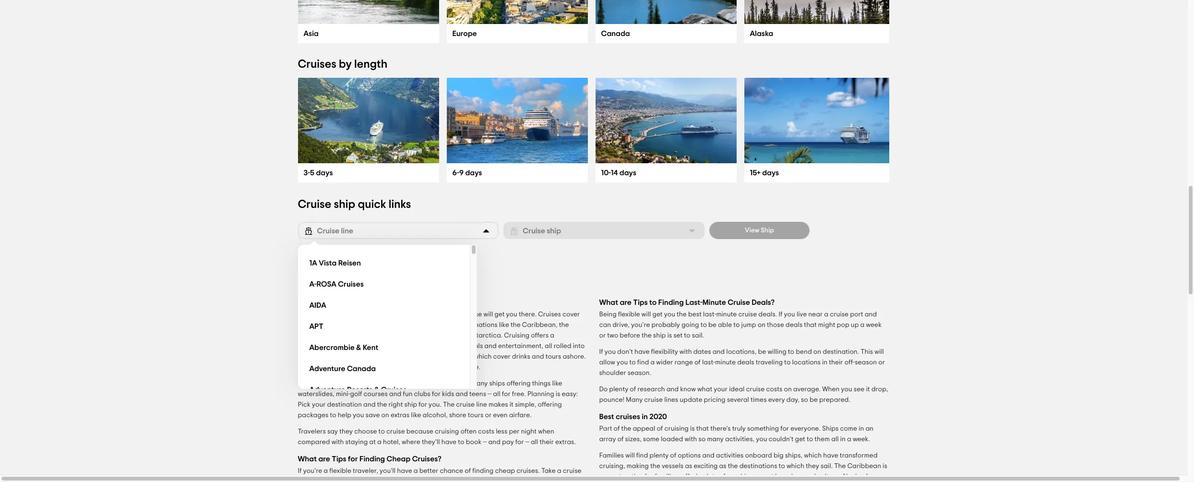 Task type: locate. For each thing, give the bounding box(es) containing it.
of down dates at the bottom of the page
[[695, 359, 701, 366]]

cruise inside popup button
[[317, 227, 340, 235]]

offering down planning
[[538, 401, 562, 408]]

finding for last-
[[659, 299, 684, 306]]

when right night
[[538, 428, 555, 435]]

1 vertical spatial so
[[699, 436, 706, 443]]

for inside families will find plenty of options and activities onboard big ships, which have transformed cruising, making the vessels as exciting as the destinations to which they sail. the caribbean is a great option for families, offering lots of sunshine, great beaches and culture. alaska, famo
[[645, 473, 654, 480]]

3 days from the left
[[620, 169, 637, 177]]

often
[[461, 428, 477, 435]]

a
[[332, 299, 337, 306], [333, 311, 337, 318], [458, 311, 462, 318], [825, 311, 829, 318], [861, 322, 865, 328], [550, 332, 555, 339], [651, 359, 655, 366], [362, 380, 366, 387], [848, 436, 852, 443], [377, 439, 382, 446], [324, 468, 328, 474], [414, 468, 418, 474], [557, 468, 562, 474], [600, 473, 604, 480]]

to up the probably
[[650, 299, 657, 306]]

0 horizontal spatial flexible
[[330, 468, 352, 474]]

finding left last-
[[659, 299, 684, 306]]

1 vertical spatial minute
[[716, 359, 736, 366]]

that left 'doesn't'
[[298, 478, 311, 482]]

find inside families will find plenty of options and activities onboard big ships, which have transformed cruising, making the vessels as exciting as the destinations to which they sail. the caribbean is a great option for families, offering lots of sunshine, great beaches and culture. alaska, famo
[[637, 452, 648, 459]]

truly
[[733, 425, 746, 432]]

1 horizontal spatial it
[[867, 386, 870, 393]]

tours inside cruises also provide a wonderful option for families, with many ships offering things like waterslides, mini-golf courses and fun clubs for kids and teens -- all for free. planning is easy: pick your destination and the right ship for you. the cruise line makes it simple, offering packages to help you save on extras like alcohol, shore tours or even airfare.
[[468, 412, 484, 419]]

be inside do plenty of research and know what your ideal cruise costs on average. when you see it drop, pounce! many cruise lines update pricing several times every day, so be prepared.
[[810, 397, 818, 403]]

2 vertical spatial be
[[810, 397, 818, 403]]

1 vertical spatial tips
[[332, 455, 347, 463]]

1 horizontal spatial canada
[[601, 30, 630, 37]]

or inside cruises also provide a wonderful option for families, with many ships offering things like waterslides, mini-golf courses and fun clubs for kids and teens -- all for free. planning is easy: pick your destination and the right ship for you. the cruise line makes it simple, offering packages to help you save on extras like alcohol, shore tours or even airfare.
[[485, 412, 492, 419]]

place
[[338, 311, 356, 318]]

0 vertical spatial costs
[[767, 386, 783, 393]]

average.
[[794, 386, 821, 393]]

ship inside cruises also provide a wonderful option for families, with many ships offering things like waterslides, mini-golf courses and fun clubs for kids and teens -- all for free. planning is easy: pick your destination and the right ship for you. the cruise line makes it simple, offering packages to help you save on extras like alcohol, shore tours or even airfare.
[[405, 401, 417, 408]]

many inside cruises also provide a wonderful option for families, with many ships offering things like waterslides, mini-golf courses and fun clubs for kids and teens -- all for free. planning is easy: pick your destination and the right ship for you. the cruise line makes it simple, offering packages to help you save on extras like alcohol, shore tours or even airfare.
[[471, 380, 488, 387]]

finding inside what are tips for finding cheap cruises? if you're a flexible traveler, you'll have a better chance of finding cheap cruises. take a cruise that doesn't sail over the summer or holidays, when prices are highest. book an inside cabin, o
[[360, 455, 385, 463]]

you up allow
[[605, 349, 616, 355]]

wonderful
[[368, 380, 398, 387]]

1 horizontal spatial as
[[720, 463, 727, 470]]

have inside 'if you don't have flexibility with dates and locations, be willing to bend on destination. this will allow you to find a wider range of last-minute deals traveling to locations in their off-season or shoulder season.'
[[635, 349, 650, 355]]

cruise ship quick links
[[298, 199, 411, 210]]

what
[[698, 386, 713, 393]]

9
[[459, 169, 464, 177]]

rosa
[[317, 280, 337, 288]]

with inside "if you have a place on your bucket list, chances are, a cruise will get you there. cruises cover the world, taking millions of passengers each year to destinations like the caribbean, the bahamas, alaska, europe, the mediterranean and even antarctica. cruising offers a tremendous value, with trips that include your lodging, meals and entertainment, all rolled into one. some cruise lines even offer fully inclusive vacations, which cover drinks and tours ashore. cruising means seeing the world while unpacking only once."
[[356, 343, 368, 350]]

get
[[495, 311, 505, 318], [653, 311, 663, 318], [796, 436, 806, 443]]

1 vertical spatial many
[[707, 436, 724, 443]]

range
[[675, 359, 693, 366]]

their inside 'if you don't have flexibility with dates and locations, be willing to bend on destination. this will allow you to find a wider range of last-minute deals traveling to locations in their off-season or shoulder season.'
[[829, 359, 844, 366]]

pricing
[[704, 397, 726, 403]]

so inside do plenty of research and know what your ideal cruise costs on average. when you see it drop, pounce! many cruise lines update pricing several times every day, so be prepared.
[[801, 397, 809, 403]]

1 vertical spatial flexible
[[330, 468, 352, 474]]

cheap
[[387, 455, 411, 463]]

are for for
[[319, 455, 330, 463]]

0 vertical spatial finding
[[659, 299, 684, 306]]

1 vertical spatial costs
[[478, 428, 495, 435]]

some
[[313, 353, 330, 360]]

millions
[[350, 322, 373, 328]]

finding up traveler,
[[360, 455, 385, 463]]

week
[[867, 322, 882, 328]]

aida
[[309, 301, 326, 309]]

1 horizontal spatial tours
[[546, 353, 562, 360]]

0 horizontal spatial like
[[411, 412, 421, 419]]

like inside "if you have a place on your bucket list, chances are, a cruise will get you there. cruises cover the world, taking millions of passengers each year to destinations like the caribbean, the bahamas, alaska, europe, the mediterranean and even antarctica. cruising offers a tremendous value, with trips that include your lodging, meals and entertainment, all rolled into one. some cruise lines even offer fully inclusive vacations, which cover drinks and tours ashore. cruising means seeing the world while unpacking only once."
[[499, 322, 509, 328]]

sail. down going
[[692, 332, 704, 339]]

a down come
[[848, 436, 852, 443]]

an up week.
[[866, 425, 874, 432]]

night
[[521, 428, 537, 435]]

for left the free.
[[502, 391, 511, 398]]

and inside 'if you don't have flexibility with dates and locations, be willing to bend on destination. this will allow you to find a wider range of last-minute deals traveling to locations in their off-season or shoulder season.'
[[713, 349, 725, 355]]

like right extras in the left bottom of the page
[[411, 412, 421, 419]]

your inside cruises also provide a wonderful option for families, with many ships offering things like waterslides, mini-golf courses and fun clubs for kids and teens -- all for free. planning is easy: pick your destination and the right ship for you. the cruise line makes it simple, offering packages to help you save on extras like alcohol, shore tours or even airfare.
[[312, 401, 326, 408]]

will inside 'if you don't have flexibility with dates and locations, be willing to bend on destination. this will allow you to find a wider range of last-minute deals traveling to locations in their off-season or shoulder season.'
[[875, 349, 884, 355]]

two
[[608, 332, 619, 339]]

find up making
[[637, 452, 648, 459]]

1 vertical spatial it
[[510, 401, 514, 408]]

or
[[600, 332, 606, 339], [879, 359, 885, 366], [485, 412, 492, 419], [400, 478, 407, 482]]

flexible up the drive,
[[618, 311, 640, 318]]

0 horizontal spatial line
[[341, 227, 353, 235]]

cruises
[[298, 59, 337, 70], [338, 280, 364, 288], [538, 311, 561, 318], [298, 380, 321, 387], [381, 386, 407, 394]]

1 horizontal spatial tips
[[634, 299, 648, 306]]

and left know
[[667, 386, 679, 393]]

or left two
[[600, 332, 606, 339]]

if down why
[[298, 311, 302, 318]]

0 vertical spatial adventure
[[309, 365, 346, 372]]

0 horizontal spatial as
[[685, 463, 693, 470]]

0 horizontal spatial what
[[298, 455, 317, 463]]

your down waterslides,
[[312, 401, 326, 408]]

minute
[[717, 311, 737, 318], [716, 359, 736, 366]]

even up lodging,
[[452, 332, 467, 339]]

15+ days
[[750, 169, 779, 177]]

families
[[600, 452, 624, 459]]

0 vertical spatial lines
[[351, 353, 365, 360]]

0 horizontal spatial offering
[[507, 380, 531, 387]]

like up antarctica.
[[499, 322, 509, 328]]

0 horizontal spatial cruising
[[435, 428, 459, 435]]

2 horizontal spatial even
[[493, 412, 508, 419]]

is left set
[[668, 332, 672, 339]]

cruise line
[[317, 227, 353, 235]]

ship inside being flexible will get you the best last-minute cruise deals. if you live near a cruise port and can drive, you're probably going to be able to jump on those deals that might pop up a week or two before the ship is set to sail.
[[653, 332, 666, 339]]

you up the probably
[[664, 311, 676, 318]]

what inside what are tips for finding cheap cruises? if you're a flexible traveler, you'll have a better chance of finding cheap cruises. take a cruise that doesn't sail over the summer or holidays, when prices are highest. book an inside cabin, o
[[298, 455, 317, 463]]

and up right
[[389, 391, 402, 398]]

0 horizontal spatial the
[[443, 401, 455, 408]]

kent
[[363, 344, 379, 351]]

all inside part of the appeal of cruising is that there's truly something for everyone. ships come in an array of sizes, some loaded with so many activities, you couldn't get to them all in a week.
[[832, 436, 839, 443]]

line down the cruise ship quick links
[[341, 227, 353, 235]]

0 horizontal spatial you're
[[303, 468, 322, 474]]

2 horizontal spatial get
[[796, 436, 806, 443]]

cruise down research
[[645, 397, 663, 403]]

1 vertical spatial canada
[[347, 365, 376, 372]]

1 vertical spatial they
[[806, 463, 820, 470]]

tips up before
[[634, 299, 648, 306]]

2 days from the left
[[466, 169, 482, 177]]

0 vertical spatial plenty
[[610, 386, 629, 393]]

0 vertical spatial like
[[499, 322, 509, 328]]

1 vertical spatial even
[[367, 353, 381, 360]]

tips inside what are tips for finding cheap cruises? if you're a flexible traveler, you'll have a better chance of finding cheap cruises. take a cruise that doesn't sail over the summer or holidays, when prices are highest. book an inside cabin, o
[[332, 455, 347, 463]]

your inside do plenty of research and know what your ideal cruise costs on average. when you see it drop, pounce! many cruise lines update pricing several times every day, so be prepared.
[[714, 386, 728, 393]]

in
[[823, 359, 828, 366], [642, 413, 648, 421], [859, 425, 865, 432], [841, 436, 846, 443]]

include
[[399, 343, 422, 350]]

be inside being flexible will get you the best last-minute cruise deals. if you live near a cruise port and can drive, you're probably going to be able to jump on those deals that might pop up a week or two before the ship is set to sail.
[[709, 322, 717, 328]]

for
[[421, 380, 430, 387], [432, 391, 441, 398], [502, 391, 511, 398], [419, 401, 427, 408], [781, 425, 790, 432], [516, 439, 524, 446], [348, 455, 358, 463], [645, 473, 654, 480]]

an down cruises. on the left bottom
[[530, 478, 538, 482]]

the inside families will find plenty of options and activities onboard big ships, which have transformed cruising, making the vessels as exciting as the destinations to which they sail. the caribbean is a great option for families, offering lots of sunshine, great beaches and culture. alaska, famo
[[835, 463, 846, 470]]

on inside "if you have a place on your bucket list, chances are, a cruise will get you there. cruises cover the world, taking millions of passengers each year to destinations like the caribbean, the bahamas, alaska, europe, the mediterranean and even antarctica. cruising offers a tremendous value, with trips that include your lodging, meals and entertainment, all rolled into one. some cruise lines even offer fully inclusive vacations, which cover drinks and tours ashore. cruising means seeing the world while unpacking only once."
[[358, 311, 365, 318]]

0 horizontal spatial cover
[[493, 353, 511, 360]]

plenty up 'pounce!' on the right bottom
[[610, 386, 629, 393]]

get up the probably
[[653, 311, 663, 318]]

1 vertical spatial tours
[[468, 412, 484, 419]]

of
[[374, 322, 381, 328], [695, 359, 701, 366], [630, 386, 636, 393], [614, 425, 620, 432], [657, 425, 663, 432], [618, 436, 624, 443], [670, 452, 677, 459], [465, 468, 471, 474], [720, 473, 726, 480]]

be inside 'if you don't have flexibility with dates and locations, be willing to bend on destination. this will allow you to find a wider range of last-minute deals traveling to locations in their off-season or shoulder season.'
[[758, 349, 767, 355]]

cruise for cruise ship quick links
[[298, 199, 332, 210]]

0 horizontal spatial are
[[319, 455, 330, 463]]

plenty inside families will find plenty of options and activities onboard big ships, which have transformed cruising, making the vessels as exciting as the destinations to which they sail. the caribbean is a great option for families, offering lots of sunshine, great beaches and culture. alaska, famo
[[650, 452, 669, 459]]

to right able
[[734, 322, 740, 328]]

0 horizontal spatial plenty
[[610, 386, 629, 393]]

the down courses
[[377, 401, 387, 408]]

0 horizontal spatial tips
[[332, 455, 347, 463]]

0 vertical spatial what
[[600, 299, 618, 306]]

chances
[[416, 311, 443, 318]]

1 vertical spatial which
[[804, 452, 822, 459]]

for up couldn't
[[781, 425, 790, 432]]

0 vertical spatial tours
[[546, 353, 562, 360]]

guide
[[343, 272, 375, 283]]

an
[[866, 425, 874, 432], [530, 478, 538, 482]]

alaska, down taking
[[330, 332, 353, 339]]

1 horizontal spatial like
[[499, 322, 509, 328]]

all inside travelers say they choose to cruise because cruising often costs less per night when compared with staying at a hotel, where they'll have to book -- and pay for -- all their extras.
[[531, 439, 539, 446]]

when inside what are tips for finding cheap cruises? if you're a flexible traveler, you'll have a better chance of finding cheap cruises. take a cruise that doesn't sail over the summer or holidays, when prices are highest. book an inside cabin, o
[[437, 478, 454, 482]]

0 vertical spatial when
[[538, 428, 555, 435]]

cruise down abercrombie & kent
[[331, 353, 350, 360]]

offering
[[507, 380, 531, 387], [538, 401, 562, 408], [682, 473, 706, 480]]

locations
[[793, 359, 821, 366]]

a inside part of the appeal of cruising is that there's truly something for everyone. ships come in an array of sizes, some loaded with so many activities, you couldn't get to them all in a week.
[[848, 436, 852, 443]]

that down near
[[805, 322, 817, 328]]

links
[[389, 199, 411, 210]]

is
[[668, 332, 672, 339], [556, 391, 561, 398], [690, 425, 695, 432], [883, 463, 888, 470]]

with up options
[[685, 436, 697, 443]]

0 horizontal spatial great
[[605, 473, 622, 480]]

0 horizontal spatial they
[[340, 428, 353, 435]]

the up rolled
[[559, 322, 569, 328]]

1 vertical spatial be
[[758, 349, 767, 355]]

1 vertical spatial are
[[319, 455, 330, 463]]

10-14 days
[[601, 169, 637, 177]]

if down 'compared'
[[298, 468, 302, 474]]

last- inside being flexible will get you the best last-minute cruise deals. if you live near a cruise port and can drive, you're probably going to be able to jump on those deals that might pop up a week or two before the ship is set to sail.
[[704, 311, 717, 318]]

sail.
[[692, 332, 704, 339], [821, 463, 833, 470]]

that inside part of the appeal of cruising is that there's truly something for everyone. ships come in an array of sizes, some loaded with so many activities, you couldn't get to them all in a week.
[[697, 425, 709, 432]]

on inside 'if you don't have flexibility with dates and locations, be willing to bend on destination. this will allow you to find a wider range of last-minute deals traveling to locations in their off-season or shoulder season.'
[[814, 349, 822, 355]]

1 vertical spatial adventure
[[309, 386, 346, 394]]

in up appeal
[[642, 413, 648, 421]]

list box
[[298, 245, 477, 400]]

0 vertical spatial tips
[[634, 299, 648, 306]]

costs inside travelers say they choose to cruise because cruising often costs less per night when compared with staying at a hotel, where they'll have to book -- and pay for -- all their extras.
[[478, 428, 495, 435]]

passengers
[[382, 322, 418, 328]]

0 horizontal spatial destinations
[[460, 322, 498, 328]]

you inside do plenty of research and know what your ideal cruise costs on average. when you see it drop, pounce! many cruise lines update pricing several times every day, so be prepared.
[[842, 386, 853, 393]]

you'll
[[380, 468, 396, 474]]

lodging,
[[438, 343, 464, 350]]

best
[[689, 311, 702, 318]]

options
[[678, 452, 701, 459]]

quick
[[358, 199, 386, 210]]

view ship button
[[710, 222, 810, 239]]

0 horizontal spatial families,
[[431, 380, 456, 387]]

less
[[496, 428, 508, 435]]

apt
[[309, 322, 324, 330]]

cruise up hotel,
[[387, 428, 405, 435]]

will up antarctica.
[[484, 311, 493, 318]]

2 horizontal spatial be
[[810, 397, 818, 403]]

2 vertical spatial like
[[411, 412, 421, 419]]

what are tips for finding cheap cruises? if you're a flexible traveler, you'll have a better chance of finding cheap cruises. take a cruise that doesn't sail over the summer or holidays, when prices are highest. book an inside cabin, o
[[298, 455, 587, 482]]

1 vertical spatial lines
[[665, 397, 679, 403]]

0 vertical spatial offering
[[507, 380, 531, 387]]

is inside cruises also provide a wonderful option for families, with many ships offering things like waterslides, mini-golf courses and fun clubs for kids and teens -- all for free. planning is easy: pick your destination and the right ship for you. the cruise line makes it simple, offering packages to help you save on extras like alcohol, shore tours or even airfare.
[[556, 391, 561, 398]]

is right caribbean
[[883, 463, 888, 470]]

what up 'being'
[[600, 299, 618, 306]]

have inside "if you have a place on your bucket list, chances are, a cruise will get you there. cruises cover the world, taking millions of passengers each year to destinations like the caribbean, the bahamas, alaska, europe, the mediterranean and even antarctica. cruising offers a tremendous value, with trips that include your lodging, meals and entertainment, all rolled into one. some cruise lines even offer fully inclusive vacations, which cover drinks and tours ashore. cruising means seeing the world while unpacking only once."
[[316, 311, 331, 318]]

1 days from the left
[[316, 169, 333, 177]]

drop,
[[872, 386, 889, 393]]

minute inside 'if you don't have flexibility with dates and locations, be willing to bend on destination. this will allow you to find a wider range of last-minute deals traveling to locations in their off-season or shoulder season.'
[[716, 359, 736, 366]]

families will find plenty of options and activities onboard big ships, which have transformed cruising, making the vessels as exciting as the destinations to which they sail. the caribbean is a great option for families, offering lots of sunshine, great beaches and culture. alaska, famo
[[600, 452, 889, 482]]

line down teens
[[476, 401, 487, 408]]

0 vertical spatial sail.
[[692, 332, 704, 339]]

great down cruising,
[[605, 473, 622, 480]]

in down come
[[841, 436, 846, 443]]

cruise inside cruises also provide a wonderful option for families, with many ships offering things like waterslides, mini-golf courses and fun clubs for kids and teens -- all for free. planning is easy: pick your destination and the right ship for you. the cruise line makes it simple, offering packages to help you save on extras like alcohol, shore tours or even airfare.
[[456, 401, 475, 408]]

an inside part of the appeal of cruising is that there's truly something for everyone. ships come in an array of sizes, some loaded with so many activities, you couldn't get to them all in a week.
[[866, 425, 874, 432]]

can
[[600, 322, 611, 328]]

on up day,
[[784, 386, 792, 393]]

what down 'compared'
[[298, 455, 317, 463]]

a inside families will find plenty of options and activities onboard big ships, which have transformed cruising, making the vessels as exciting as the destinations to which they sail. the caribbean is a great option for families, offering lots of sunshine, great beaches and culture. alaska, famo
[[600, 473, 604, 480]]

1 horizontal spatial be
[[758, 349, 767, 355]]

set
[[674, 332, 683, 339]]

cover up into
[[563, 311, 580, 318]]

with down europe,
[[356, 343, 368, 350]]

1 adventure from the top
[[309, 365, 346, 372]]

even down makes
[[493, 412, 508, 419]]

you're up 'doesn't'
[[303, 468, 322, 474]]

& right 'resorts'
[[375, 386, 380, 394]]

0 vertical spatial it
[[867, 386, 870, 393]]

0 vertical spatial cover
[[563, 311, 580, 318]]

1 horizontal spatial finding
[[659, 299, 684, 306]]

on
[[358, 311, 365, 318], [758, 322, 766, 328], [814, 349, 822, 355], [784, 386, 792, 393], [382, 412, 389, 419]]

1 vertical spatial last-
[[702, 359, 716, 366]]

each
[[419, 322, 435, 328]]

in inside 'if you don't have flexibility with dates and locations, be willing to bend on destination. this will allow you to find a wider range of last-minute deals traveling to locations in their off-season or shoulder season.'
[[823, 359, 828, 366]]

like
[[499, 322, 509, 328], [552, 380, 563, 387], [411, 412, 421, 419]]

1 vertical spatial families,
[[655, 473, 680, 480]]

1 horizontal spatial the
[[835, 463, 846, 470]]

it down the free.
[[510, 401, 514, 408]]

waterslides,
[[298, 391, 335, 398]]

year
[[437, 322, 451, 328]]

offer
[[383, 353, 398, 360]]

or right season
[[879, 359, 885, 366]]

finding
[[473, 468, 494, 474]]

the up culture.
[[835, 463, 846, 470]]

1 horizontal spatial cruising
[[665, 425, 689, 432]]

one.
[[298, 353, 311, 360]]

near
[[809, 311, 823, 318]]

alaska,
[[330, 332, 353, 339], [842, 473, 865, 480]]

of down 2020
[[657, 425, 663, 432]]

have right they'll
[[442, 439, 457, 446]]

0 horizontal spatial alaska,
[[330, 332, 353, 339]]

minute down locations,
[[716, 359, 736, 366]]

cruising
[[665, 425, 689, 432], [435, 428, 459, 435]]

inclusive
[[413, 353, 439, 360]]

adventure for adventure canada
[[309, 365, 346, 372]]

and
[[865, 311, 877, 318], [438, 332, 451, 339], [485, 343, 497, 350], [713, 349, 725, 355], [532, 353, 544, 360], [667, 386, 679, 393], [389, 391, 402, 398], [456, 391, 468, 398], [364, 401, 376, 408], [489, 439, 501, 446], [703, 452, 715, 459], [804, 473, 816, 480]]

1 vertical spatial find
[[637, 452, 648, 459]]

2 vertical spatial offering
[[682, 473, 706, 480]]

ship inside popup button
[[547, 227, 561, 235]]

0 vertical spatial alaska,
[[330, 332, 353, 339]]

for inside part of the appeal of cruising is that there's truly something for everyone. ships come in an array of sizes, some loaded with so many activities, you couldn't get to them all in a week.
[[781, 425, 790, 432]]

cruises up caribbean,
[[538, 311, 561, 318]]

0 vertical spatial minute
[[717, 311, 737, 318]]

when down chance
[[437, 478, 454, 482]]

1 vertical spatial destinations
[[740, 463, 778, 470]]

what for what are tips for finding cheap cruises? if you're a flexible traveler, you'll have a better chance of finding cheap cruises. take a cruise that doesn't sail over the summer or holidays, when prices are highest. book an inside cabin, o
[[298, 455, 317, 463]]

tours down rolled
[[546, 353, 562, 360]]

locations,
[[727, 349, 757, 355]]

those
[[767, 322, 785, 328]]

there.
[[519, 311, 537, 318]]

have inside families will find plenty of options and activities onboard big ships, which have transformed cruising, making the vessels as exciting as the destinations to which they sail. the caribbean is a great option for families, offering lots of sunshine, great beaches and culture. alaska, famo
[[824, 452, 839, 459]]

a-rosa cruises
[[309, 280, 364, 288]]

to inside cruises also provide a wonderful option for families, with many ships offering things like waterslides, mini-golf courses and fun clubs for kids and teens -- all for free. planning is easy: pick your destination and the right ship for you. the cruise line makes it simple, offering packages to help you save on extras like alcohol, shore tours or even airfare.
[[330, 412, 337, 419]]

get inside part of the appeal of cruising is that there's truly something for everyone. ships come in an array of sizes, some loaded with so many activities, you couldn't get to them all in a week.
[[796, 436, 806, 443]]

0 vertical spatial the
[[443, 401, 455, 408]]

0 vertical spatial even
[[452, 332, 467, 339]]

will
[[484, 311, 493, 318], [642, 311, 651, 318], [875, 349, 884, 355], [626, 452, 635, 459]]

if inside "if you have a place on your bucket list, chances are, a cruise will get you there. cruises cover the world, taking millions of passengers each year to destinations like the caribbean, the bahamas, alaska, europe, the mediterranean and even antarctica. cruising offers a tremendous value, with trips that include your lodging, meals and entertainment, all rolled into one. some cruise lines even offer fully inclusive vacations, which cover drinks and tours ashore. cruising means seeing the world while unpacking only once."
[[298, 311, 302, 318]]

cruising down one.
[[298, 364, 323, 371]]

and inside do plenty of research and know what your ideal cruise costs on average. when you see it drop, pounce! many cruise lines update pricing several times every day, so be prepared.
[[667, 386, 679, 393]]

a up golf at the bottom left of page
[[362, 380, 366, 387]]

1 vertical spatial like
[[552, 380, 563, 387]]

fun
[[403, 391, 413, 398]]

1 horizontal spatial when
[[538, 428, 555, 435]]

cruise up jump
[[739, 311, 757, 318]]

tips for for
[[332, 455, 347, 463]]

when inside travelers say they choose to cruise because cruising often costs less per night when compared with staying at a hotel, where they'll have to book -- and pay for -- all their extras.
[[538, 428, 555, 435]]

the inside cruises also provide a wonderful option for families, with many ships offering things like waterslides, mini-golf courses and fun clubs for kids and teens -- all for free. planning is easy: pick your destination and the right ship for you. the cruise line makes it simple, offering packages to help you save on extras like alcohol, shore tours or even airfare.
[[377, 401, 387, 408]]

destinations up antarctica.
[[460, 322, 498, 328]]

0 vertical spatial canada
[[601, 30, 630, 37]]

if up 'those'
[[779, 311, 783, 318]]

a down cruising,
[[600, 473, 604, 480]]

1 vertical spatial you're
[[303, 468, 322, 474]]

caribbean,
[[522, 322, 558, 328]]

because
[[407, 428, 434, 435]]

they inside families will find plenty of options and activities onboard big ships, which have transformed cruising, making the vessels as exciting as the destinations to which they sail. the caribbean is a great option for families, offering lots of sunshine, great beaches and culture. alaska, famo
[[806, 463, 820, 470]]

the down cruises at bottom right
[[622, 425, 632, 432]]

best cruises in 2020
[[600, 413, 667, 421]]

you left the live on the right bottom
[[784, 311, 796, 318]]

tips for to
[[634, 299, 648, 306]]

vessels
[[662, 463, 684, 470]]

0 horizontal spatial tours
[[468, 412, 484, 419]]

see
[[854, 386, 865, 393]]

0 vertical spatial so
[[801, 397, 809, 403]]

europe,
[[354, 332, 378, 339]]

get inside being flexible will get you the best last-minute cruise deals. if you live near a cruise port and can drive, you're probably going to be able to jump on those deals that might pop up a week or two before the ship is set to sail.
[[653, 311, 663, 318]]

that
[[805, 322, 817, 328], [385, 343, 398, 350], [697, 425, 709, 432], [298, 478, 311, 482]]

is up options
[[690, 425, 695, 432]]

is inside part of the appeal of cruising is that there's truly something for everyone. ships come in an array of sizes, some loaded with so many activities, you couldn't get to them all in a week.
[[690, 425, 695, 432]]

so up options
[[699, 436, 706, 443]]

so inside part of the appeal of cruising is that there's truly something for everyone. ships come in an array of sizes, some loaded with so many activities, you couldn't get to them all in a week.
[[699, 436, 706, 443]]

1 vertical spatial cover
[[493, 353, 511, 360]]

extras.
[[556, 439, 576, 446]]

several
[[727, 397, 750, 403]]

vista
[[319, 259, 337, 267]]

0 horizontal spatial deals
[[738, 359, 755, 366]]

offering down exciting
[[682, 473, 706, 480]]

days right '5'
[[316, 169, 333, 177]]

cruise up place on the left of page
[[338, 299, 359, 306]]

you left see
[[842, 386, 853, 393]]

things
[[532, 380, 551, 387]]

on inside do plenty of research and know what your ideal cruise costs on average. when you see it drop, pounce! many cruise lines update pricing several times every day, so be prepared.
[[784, 386, 792, 393]]

it
[[867, 386, 870, 393], [510, 401, 514, 408]]

days right 14
[[620, 169, 637, 177]]

adventure for adventure resorts & cruises
[[309, 386, 346, 394]]

0 vertical spatial are
[[620, 299, 632, 306]]

4 days from the left
[[763, 169, 779, 177]]

for down making
[[645, 473, 654, 480]]

destinations inside families will find plenty of options and activities onboard big ships, which have transformed cruising, making the vessels as exciting as the destinations to which they sail. the caribbean is a great option for families, offering lots of sunshine, great beaches and culture. alaska, famo
[[740, 463, 778, 470]]

lines
[[351, 353, 365, 360], [665, 397, 679, 403]]

1 vertical spatial plenty
[[650, 452, 669, 459]]

cruising up loaded
[[665, 425, 689, 432]]

and right dates at the bottom of the page
[[713, 349, 725, 355]]

and inside travelers say they choose to cruise because cruising often costs less per night when compared with staying at a hotel, where they'll have to book -- and pay for -- all their extras.
[[489, 439, 501, 446]]

1 horizontal spatial get
[[653, 311, 663, 318]]

0 horizontal spatial an
[[530, 478, 538, 482]]

days right the 15+
[[763, 169, 779, 177]]

you down the something
[[756, 436, 768, 443]]

know
[[681, 386, 696, 393]]

0 vertical spatial cruising
[[298, 272, 341, 283]]

2 adventure from the top
[[309, 386, 346, 394]]

1 vertical spatial option
[[624, 473, 644, 480]]

cruises inside "if you have a place on your bucket list, chances are, a cruise will get you there. cruises cover the world, taking millions of passengers each year to destinations like the caribbean, the bahamas, alaska, europe, the mediterranean and even antarctica. cruising offers a tremendous value, with trips that include your lodging, meals and entertainment, all rolled into one. some cruise lines even offer fully inclusive vacations, which cover drinks and tours ashore. cruising means seeing the world while unpacking only once."
[[538, 311, 561, 318]]

the inside cruises also provide a wonderful option for families, with many ships offering things like waterslides, mini-golf courses and fun clubs for kids and teens -- all for free. planning is easy: pick your destination and the right ship for you. the cruise line makes it simple, offering packages to help you save on extras like alcohol, shore tours or even airfare.
[[443, 401, 455, 408]]

0 horizontal spatial finding
[[360, 455, 385, 463]]

to down willing
[[785, 359, 791, 366]]

adventure up destination
[[309, 386, 346, 394]]

are up the drive,
[[620, 299, 632, 306]]

to right set
[[684, 332, 691, 339]]

travelers say they choose to cruise because cruising often costs less per night when compared with staying at a hotel, where they'll have to book -- and pay for -- all their extras.
[[298, 428, 576, 446]]

lots
[[707, 473, 718, 480]]

0 vertical spatial line
[[341, 227, 353, 235]]

1 horizontal spatial so
[[801, 397, 809, 403]]

that inside "if you have a place on your bucket list, chances are, a cruise will get you there. cruises cover the world, taking millions of passengers each year to destinations like the caribbean, the bahamas, alaska, europe, the mediterranean and even antarctica. cruising offers a tremendous value, with trips that include your lodging, meals and entertainment, all rolled into one. some cruise lines even offer fully inclusive vacations, which cover drinks and tours ashore. cruising means seeing the world while unpacking only once."
[[385, 343, 398, 350]]

on down deals.
[[758, 322, 766, 328]]

or right summer
[[400, 478, 407, 482]]

cruises?
[[412, 455, 442, 463]]

0 vertical spatial deals
[[786, 322, 803, 328]]

1 horizontal spatial an
[[866, 425, 874, 432]]

it inside cruises also provide a wonderful option for families, with many ships offering things like waterslides, mini-golf courses and fun clubs for kids and teens -- all for free. planning is easy: pick your destination and the right ship for you. the cruise line makes it simple, offering packages to help you save on extras like alcohol, shore tours or even airfare.
[[510, 401, 514, 408]]

option inside families will find plenty of options and activities onboard big ships, which have transformed cruising, making the vessels as exciting as the destinations to which they sail. the caribbean is a great option for families, offering lots of sunshine, great beaches and culture. alaska, famo
[[624, 473, 644, 480]]

&
[[356, 344, 361, 351], [375, 386, 380, 394]]

last- down minute
[[704, 311, 717, 318]]

0 vertical spatial their
[[829, 359, 844, 366]]



Task type: describe. For each thing, give the bounding box(es) containing it.
able
[[718, 322, 732, 328]]

will inside families will find plenty of options and activities onboard big ships, which have transformed cruising, making the vessels as exciting as the destinations to which they sail. the caribbean is a great option for families, offering lots of sunshine, great beaches and culture. alaska, famo
[[626, 452, 635, 459]]

you down why
[[303, 311, 315, 318]]

the left world
[[368, 364, 378, 371]]

deals inside 'if you don't have flexibility with dates and locations, be willing to bend on destination. this will allow you to find a wider range of last-minute deals traveling to locations in their off-season or shoulder season.'
[[738, 359, 755, 366]]

all inside "if you have a place on your bucket list, chances are, a cruise will get you there. cruises cover the world, taking millions of passengers each year to destinations like the caribbean, the bahamas, alaska, europe, the mediterranean and even antarctica. cruising offers a tremendous value, with trips that include your lodging, meals and entertainment, all rolled into one. some cruise lines even offer fully inclusive vacations, which cover drinks and tours ashore. cruising means seeing the world while unpacking only once."
[[545, 343, 553, 350]]

of inside "if you have a place on your bucket list, chances are, a cruise will get you there. cruises cover the world, taking millions of passengers each year to destinations like the caribbean, the bahamas, alaska, europe, the mediterranean and even antarctica. cruising offers a tremendous value, with trips that include your lodging, meals and entertainment, all rolled into one. some cruise lines even offer fully inclusive vacations, which cover drinks and tours ashore. cruising means seeing the world while unpacking only once."
[[374, 322, 381, 328]]

deals.
[[759, 311, 778, 318]]

line inside popup button
[[341, 227, 353, 235]]

taking
[[330, 322, 349, 328]]

for down 'clubs'
[[419, 401, 427, 408]]

alaska, inside "if you have a place on your bucket list, chances are, a cruise will get you there. cruises cover the world, taking millions of passengers each year to destinations like the caribbean, the bahamas, alaska, europe, the mediterranean and even antarctica. cruising offers a tremendous value, with trips that include your lodging, meals and entertainment, all rolled into one. some cruise lines even offer fully inclusive vacations, which cover drinks and tours ashore. cruising means seeing the world while unpacking only once."
[[330, 332, 353, 339]]

ideal
[[729, 386, 745, 393]]

if inside being flexible will get you the best last-minute cruise deals. if you live near a cruise port and can drive, you're probably going to be able to jump on those deals that might pop up a week or two before the ship is set to sail.
[[779, 311, 783, 318]]

a up 'doesn't'
[[324, 468, 328, 474]]

cruise up pop
[[830, 311, 849, 318]]

cheap
[[495, 468, 515, 474]]

by
[[339, 59, 352, 70]]

entertainment,
[[498, 343, 544, 350]]

planning
[[528, 391, 554, 398]]

and right drinks
[[532, 353, 544, 360]]

flexibility
[[651, 349, 678, 355]]

cruise for cruise ship
[[523, 227, 545, 235]]

a right the are,
[[458, 311, 462, 318]]

many inside part of the appeal of cruising is that there's truly something for everyone. ships come in an array of sizes, some loaded with so many activities, you couldn't get to them all in a week.
[[707, 436, 724, 443]]

alaska, inside families will find plenty of options and activities onboard big ships, which have transformed cruising, making the vessels as exciting as the destinations to which they sail. the caribbean is a great option for families, offering lots of sunshine, great beaches and culture. alaska, famo
[[842, 473, 865, 480]]

update
[[680, 397, 703, 403]]

families, inside families will find plenty of options and activities onboard big ships, which have transformed cruising, making the vessels as exciting as the destinations to which they sail. the caribbean is a great option for families, offering lots of sunshine, great beaches and culture. alaska, famo
[[655, 473, 680, 480]]

a up might
[[825, 311, 829, 318]]

and up exciting
[[703, 452, 715, 459]]

take
[[542, 468, 556, 474]]

a up holidays,
[[414, 468, 418, 474]]

adventure resorts & cruises
[[309, 386, 407, 394]]

your down vacation?
[[367, 311, 381, 318]]

vacation?
[[361, 299, 395, 306]]

that inside what are tips for finding cheap cruises? if you're a flexible traveler, you'll have a better chance of finding cheap cruises. take a cruise that doesn't sail over the summer or holidays, when prices are highest. book an inside cabin, o
[[298, 478, 311, 482]]

once.
[[464, 364, 481, 371]]

days for 6-9 days
[[466, 169, 482, 177]]

the down activities
[[728, 463, 738, 470]]

research
[[638, 386, 665, 393]]

of left sizes,
[[618, 436, 624, 443]]

2 vertical spatial cruising
[[298, 364, 323, 371]]

with inside cruises also provide a wonderful option for families, with many ships offering things like waterslides, mini-golf courses and fun clubs for kids and teens -- all for free. planning is easy: pick your destination and the right ship for you. the cruise line makes it simple, offering packages to help you save on extras like alcohol, shore tours or even airfare.
[[458, 380, 470, 387]]

to inside part of the appeal of cruising is that there's truly something for everyone. ships come in an array of sizes, some loaded with so many activities, you couldn't get to them all in a week.
[[807, 436, 814, 443]]

staying
[[346, 439, 368, 446]]

better
[[420, 468, 439, 474]]

for inside travelers say they choose to cruise because cruising often costs less per night when compared with staying at a hotel, where they'll have to book -- and pay for -- all their extras.
[[516, 439, 524, 446]]

cruises up right
[[381, 386, 407, 394]]

you down don't
[[617, 359, 628, 366]]

pay
[[502, 439, 514, 446]]

cruise ship
[[523, 227, 561, 235]]

to up season.
[[630, 359, 636, 366]]

a-
[[309, 280, 317, 288]]

1 horizontal spatial &
[[375, 386, 380, 394]]

you left there. at the left of page
[[506, 311, 518, 318]]

offering inside families will find plenty of options and activities onboard big ships, which have transformed cruising, making the vessels as exciting as the destinations to which they sail. the caribbean is a great option for families, offering lots of sunshine, great beaches and culture. alaska, famo
[[682, 473, 706, 480]]

sail. inside being flexible will get you the best last-minute cruise deals. if you live near a cruise port and can drive, you're probably going to be able to jump on those deals that might pop up a week or two before the ship is set to sail.
[[692, 332, 704, 339]]

destinations inside "if you have a place on your bucket list, chances are, a cruise will get you there. cruises cover the world, taking millions of passengers each year to destinations like the caribbean, the bahamas, alaska, europe, the mediterranean and even antarctica. cruising offers a tremendous value, with trips that include your lodging, meals and entertainment, all rolled into one. some cruise lines even offer fully inclusive vacations, which cover drinks and tours ashore. cruising means seeing the world while unpacking only once."
[[460, 322, 498, 328]]

to left book
[[458, 439, 465, 446]]

5
[[310, 169, 315, 177]]

1 as from the left
[[685, 463, 693, 470]]

europe link
[[453, 30, 477, 37]]

willing
[[768, 349, 787, 355]]

0 horizontal spatial even
[[367, 353, 381, 360]]

2 as from the left
[[720, 463, 727, 470]]

couldn't
[[769, 436, 794, 443]]

if you have a place on your bucket list, chances are, a cruise will get you there. cruises cover the world, taking millions of passengers each year to destinations like the caribbean, the bahamas, alaska, europe, the mediterranean and even antarctica. cruising offers a tremendous value, with trips that include your lodging, meals and entertainment, all rolled into one. some cruise lines even offer fully inclusive vacations, which cover drinks and tours ashore. cruising means seeing the world while unpacking only once.
[[298, 311, 586, 371]]

have inside travelers say they choose to cruise because cruising often costs less per night when compared with staying at a hotel, where they'll have to book -- and pay for -- all their extras.
[[442, 439, 457, 446]]

prepared.
[[820, 397, 851, 403]]

day,
[[787, 397, 800, 403]]

hotel,
[[383, 439, 400, 446]]

cruise up times
[[746, 386, 765, 393]]

minute inside being flexible will get you the best last-minute cruise deals. if you live near a cruise port and can drive, you're probably going to be able to jump on those deals that might pop up a week or two before the ship is set to sail.
[[717, 311, 737, 318]]

is inside families will find plenty of options and activities onboard big ships, which have transformed cruising, making the vessels as exciting as the destinations to which they sail. the caribbean is a great option for families, offering lots of sunshine, great beaches and culture. alaska, famo
[[883, 463, 888, 470]]

in up week.
[[859, 425, 865, 432]]

line inside cruises also provide a wonderful option for families, with many ships offering things like waterslides, mini-golf courses and fun clubs for kids and teens -- all for free. planning is easy: pick your destination and the right ship for you. the cruise line makes it simple, offering packages to help you save on extras like alcohol, shore tours or even airfare.
[[476, 401, 487, 408]]

find inside 'if you don't have flexibility with dates and locations, be willing to bend on destination. this will allow you to find a wider range of last-minute deals traveling to locations in their off-season or shoulder season.'
[[638, 359, 649, 366]]

them
[[815, 436, 830, 443]]

where
[[402, 439, 421, 446]]

of inside 'if you don't have flexibility with dates and locations, be willing to bend on destination. this will allow you to find a wider range of last-minute deals traveling to locations in their off-season or shoulder season.'
[[695, 359, 701, 366]]

all inside cruises also provide a wonderful option for families, with many ships offering things like waterslides, mini-golf courses and fun clubs for kids and teens -- all for free. planning is easy: pick your destination and the right ship for you. the cruise line makes it simple, offering packages to help you save on extras like alcohol, shore tours or even airfare.
[[493, 391, 501, 398]]

the up trips
[[379, 332, 389, 339]]

you inside cruises also provide a wonderful option for families, with many ships offering things like waterslides, mini-golf courses and fun clubs for kids and teens -- all for free. planning is easy: pick your destination and the right ship for you. the cruise line makes it simple, offering packages to help you save on extras like alcohol, shore tours or even airfare.
[[353, 412, 364, 419]]

and up save
[[364, 401, 376, 408]]

1 horizontal spatial even
[[452, 332, 467, 339]]

cruising inside travelers say they choose to cruise because cruising often costs less per night when compared with staying at a hotel, where they'll have to book -- and pay for -- all their extras.
[[435, 428, 459, 435]]

means
[[325, 364, 345, 371]]

activities
[[716, 452, 744, 459]]

offers
[[531, 332, 549, 339]]

while
[[398, 364, 414, 371]]

season.
[[628, 370, 652, 376]]

days for 3-5 days
[[316, 169, 333, 177]]

meals
[[465, 343, 483, 350]]

don't
[[618, 349, 633, 355]]

what for what are tips to finding last-minute cruise deals?
[[600, 299, 618, 306]]

for inside what are tips for finding cheap cruises? if you're a flexible traveler, you'll have a better chance of finding cheap cruises. take a cruise that doesn't sail over the summer or holidays, when prices are highest. book an inside cabin, o
[[348, 455, 358, 463]]

the inside what are tips for finding cheap cruises? if you're a flexible traveler, you'll have a better chance of finding cheap cruises. take a cruise that doesn't sail over the summer or holidays, when prices are highest. book an inside cabin, o
[[363, 478, 373, 482]]

the down what are tips to finding last-minute cruise deals?
[[677, 311, 687, 318]]

10-
[[601, 169, 611, 177]]

a right the take
[[557, 468, 562, 474]]

drive,
[[613, 322, 630, 328]]

pounce!
[[600, 397, 625, 403]]

alaska link
[[750, 30, 774, 37]]

it inside do plenty of research and know what your ideal cruise costs on average. when you see it drop, pounce! many cruise lines update pricing several times every day, so be prepared.
[[867, 386, 870, 393]]

last-
[[686, 299, 703, 306]]

ships
[[490, 380, 505, 387]]

your up inclusive
[[423, 343, 437, 350]]

prices
[[455, 478, 474, 482]]

why
[[298, 299, 313, 306]]

going
[[682, 322, 699, 328]]

shoulder
[[600, 370, 626, 376]]

culture.
[[818, 473, 841, 480]]

is inside being flexible will get you the best last-minute cruise deals. if you live near a cruise port and can drive, you're probably going to be able to jump on those deals that might pop up a week or two before the ship is set to sail.
[[668, 332, 672, 339]]

the inside part of the appeal of cruising is that there's truly something for everyone. ships come in an array of sizes, some loaded with so many activities, you couldn't get to them all in a week.
[[622, 425, 632, 432]]

world,
[[309, 322, 328, 328]]

you're inside what are tips for finding cheap cruises? if you're a flexible traveler, you'll have a better chance of finding cheap cruises. take a cruise that doesn't sail over the summer or holidays, when prices are highest. book an inside cabin, o
[[303, 468, 322, 474]]

option inside cruises also provide a wonderful option for families, with many ships offering things like waterslides, mini-golf courses and fun clubs for kids and teens -- all for free. planning is easy: pick your destination and the right ship for you. the cruise line makes it simple, offering packages to help you save on extras like alcohol, shore tours or even airfare.
[[400, 380, 420, 387]]

plenty inside do plenty of research and know what your ideal cruise costs on average. when you see it drop, pounce! many cruise lines update pricing several times every day, so be prepared.
[[610, 386, 629, 393]]

of right part
[[614, 425, 620, 432]]

alaska
[[750, 30, 774, 37]]

mediterranean
[[391, 332, 437, 339]]

pick
[[298, 401, 311, 408]]

15+ days link
[[750, 169, 779, 177]]

a right up
[[861, 322, 865, 328]]

array
[[600, 436, 616, 443]]

wider
[[657, 359, 673, 366]]

drinks
[[512, 353, 531, 360]]

finding for cheap
[[360, 455, 385, 463]]

packages
[[298, 412, 329, 419]]

ships,
[[785, 452, 803, 459]]

1 vertical spatial cruising
[[504, 332, 530, 339]]

before
[[620, 332, 641, 339]]

the right before
[[642, 332, 652, 339]]

cruises left by
[[298, 59, 337, 70]]

even inside cruises also provide a wonderful option for families, with many ships offering things like waterslides, mini-golf courses and fun clubs for kids and teens -- all for free. planning is easy: pick your destination and the right ship for you. the cruise line makes it simple, offering packages to help you save on extras like alcohol, shore tours or even airfare.
[[493, 412, 508, 419]]

resorts
[[347, 386, 373, 394]]

3-
[[304, 169, 310, 177]]

1 vertical spatial offering
[[538, 401, 562, 408]]

to inside families will find plenty of options and activities onboard big ships, which have transformed cruising, making the vessels as exciting as the destinations to which they sail. the caribbean is a great option for families, offering lots of sunshine, great beaches and culture. alaska, famo
[[779, 463, 786, 470]]

live
[[797, 311, 807, 318]]

loaded
[[661, 436, 684, 443]]

with inside 'if you don't have flexibility with dates and locations, be willing to bend on destination. this will allow you to find a wider range of last-minute deals traveling to locations in their off-season or shoulder season.'
[[680, 349, 692, 355]]

and down antarctica.
[[485, 343, 497, 350]]

of inside do plenty of research and know what your ideal cruise costs on average. when you see it drop, pounce! many cruise lines update pricing several times every day, so be prepared.
[[630, 386, 636, 393]]

will inside being flexible will get you the best last-minute cruise deals. if you live near a cruise port and can drive, you're probably going to be able to jump on those deals that might pop up a week or two before the ship is set to sail.
[[642, 311, 651, 318]]

season
[[855, 359, 877, 366]]

sunshine,
[[727, 473, 756, 480]]

tours inside "if you have a place on your bucket list, chances are, a cruise will get you there. cruises cover the world, taking millions of passengers each year to destinations like the caribbean, the bahamas, alaska, europe, the mediterranean and even antarctica. cruising offers a tremendous value, with trips that include your lodging, meals and entertainment, all rolled into one. some cruise lines even offer fully inclusive vacations, which cover drinks and tours ashore. cruising means seeing the world while unpacking only once."
[[546, 353, 562, 360]]

travelers
[[298, 428, 326, 435]]

you inside part of the appeal of cruising is that there's truly something for everyone. ships come in an array of sizes, some loaded with so many activities, you couldn't get to them all in a week.
[[756, 436, 768, 443]]

and down year
[[438, 332, 451, 339]]

book
[[466, 439, 482, 446]]

costs inside do plenty of research and know what your ideal cruise costs on average. when you see it drop, pounce! many cruise lines update pricing several times every day, so be prepared.
[[767, 386, 783, 393]]

0 horizontal spatial &
[[356, 344, 361, 351]]

extras
[[391, 412, 410, 419]]

or inside what are tips for finding cheap cruises? if you're a flexible traveler, you'll have a better chance of finding cheap cruises. take a cruise that doesn't sail over the summer or holidays, when prices are highest. book an inside cabin, o
[[400, 478, 407, 482]]

2 vertical spatial are
[[476, 478, 486, 482]]

of right "lots"
[[720, 473, 726, 480]]

days for 10-14 days
[[620, 169, 637, 177]]

to right going
[[701, 322, 707, 328]]

a up taking
[[333, 311, 337, 318]]

and left culture.
[[804, 473, 816, 480]]

that inside being flexible will get you the best last-minute cruise deals. if you live near a cruise port and can drive, you're probably going to be able to jump on those deals that might pop up a week or two before the ship is set to sail.
[[805, 322, 817, 328]]

traveling
[[756, 359, 783, 366]]

a right offers
[[550, 332, 555, 339]]

trips
[[370, 343, 383, 350]]

cruising inside part of the appeal of cruising is that there's truly something for everyone. ships come in an array of sizes, some loaded with so many activities, you couldn't get to them all in a week.
[[665, 425, 689, 432]]

if inside what are tips for finding cheap cruises? if you're a flexible traveler, you'll have a better chance of finding cheap cruises. take a cruise that doesn't sail over the summer or holidays, when prices are highest. book an inside cabin, o
[[298, 468, 302, 474]]

lines inside do plenty of research and know what your ideal cruise costs on average. when you see it drop, pounce! many cruise lines update pricing several times every day, so be prepared.
[[665, 397, 679, 403]]

list box containing 1a vista reisen
[[298, 245, 477, 400]]

provide
[[337, 380, 360, 387]]

free.
[[512, 391, 526, 398]]

asia link
[[304, 30, 319, 37]]

with inside part of the appeal of cruising is that there's truly something for everyone. ships come in an array of sizes, some loaded with so many activities, you couldn't get to them all in a week.
[[685, 436, 697, 443]]

2 vertical spatial which
[[787, 463, 805, 470]]

part of the appeal of cruising is that there's truly something for everyone. ships come in an array of sizes, some loaded with so many activities, you couldn't get to them all in a week.
[[600, 425, 874, 443]]

golf
[[350, 391, 362, 398]]

they inside travelers say they choose to cruise because cruising often costs less per night when compared with staying at a hotel, where they'll have to book -- and pay for -- all their extras.
[[340, 428, 353, 435]]

and inside being flexible will get you the best last-minute cruise deals. if you live near a cruise port and can drive, you're probably going to be able to jump on those deals that might pop up a week or two before the ship is set to sail.
[[865, 311, 877, 318]]

list,
[[405, 311, 415, 318]]

this
[[861, 349, 874, 355]]

2 great from the left
[[757, 473, 774, 480]]

deals inside being flexible will get you the best last-minute cruise deals. if you live near a cruise port and can drive, you're probably going to be able to jump on those deals that might pop up a week or two before the ship is set to sail.
[[786, 322, 803, 328]]

they'll
[[422, 439, 440, 446]]

the down there. at the left of page
[[511, 322, 521, 328]]

families, inside cruises also provide a wonderful option for families, with many ships offering things like waterslides, mini-golf courses and fun clubs for kids and teens -- all for free. planning is easy: pick your destination and the right ship for you. the cruise line makes it simple, offering packages to help you save on extras like alcohol, shore tours or even airfare.
[[431, 380, 456, 387]]

antarctica.
[[468, 332, 503, 339]]

cruise inside what are tips for finding cheap cruises? if you're a flexible traveler, you'll have a better chance of finding cheap cruises. take a cruise that doesn't sail over the summer or holidays, when prices are highest. book an inside cabin, o
[[563, 468, 582, 474]]

are for to
[[620, 299, 632, 306]]

for up you.
[[432, 391, 441, 398]]

the left the vessels
[[651, 463, 661, 470]]

onboard
[[746, 452, 773, 459]]

of up the vessels
[[670, 452, 677, 459]]

a right take
[[332, 299, 337, 306]]

cruise for cruise line
[[317, 227, 340, 235]]

and right kids at bottom
[[456, 391, 468, 398]]

1 great from the left
[[605, 473, 622, 480]]

last- inside 'if you don't have flexibility with dates and locations, be willing to bend on destination. this will allow you to find a wider range of last-minute deals traveling to locations in their off-season or shoulder season.'
[[702, 359, 716, 366]]

6-
[[453, 169, 459, 177]]

sail. inside families will find plenty of options and activities onboard big ships, which have transformed cruising, making the vessels as exciting as the destinations to which they sail. the caribbean is a great option for families, offering lots of sunshine, great beaches and culture. alaska, famo
[[821, 463, 833, 470]]

get inside "if you have a place on your bucket list, chances are, a cruise will get you there. cruises cover the world, taking millions of passengers each year to destinations like the caribbean, the bahamas, alaska, europe, the mediterranean and even antarctica. cruising offers a tremendous value, with trips that include your lodging, meals and entertainment, all rolled into one. some cruise lines even offer fully inclusive vacations, which cover drinks and tours ashore. cruising means seeing the world while unpacking only once."
[[495, 311, 505, 318]]

2 horizontal spatial like
[[552, 380, 563, 387]]

something
[[748, 425, 779, 432]]

flexible inside being flexible will get you the best last-minute cruise deals. if you live near a cruise port and can drive, you're probably going to be able to jump on those deals that might pop up a week or two before the ship is set to sail.
[[618, 311, 640, 318]]

1a
[[309, 259, 317, 267]]

deals?
[[752, 299, 775, 306]]

a inside 'if you don't have flexibility with dates and locations, be willing to bend on destination. this will allow you to find a wider range of last-minute deals traveling to locations in their off-season or shoulder season.'
[[651, 359, 655, 366]]

cruise right the are,
[[464, 311, 482, 318]]

view
[[745, 227, 760, 234]]

big
[[774, 452, 784, 459]]

to left bend
[[788, 349, 795, 355]]

lines inside "if you have a place on your bucket list, chances are, a cruise will get you there. cruises cover the world, taking millions of passengers each year to destinations like the caribbean, the bahamas, alaska, europe, the mediterranean and even antarctica. cruising offers a tremendous value, with trips that include your lodging, meals and entertainment, all rolled into one. some cruise lines even offer fully inclusive vacations, which cover drinks and tours ashore. cruising means seeing the world while unpacking only once."
[[351, 353, 365, 360]]

airfare.
[[509, 412, 532, 419]]

a inside travelers say they choose to cruise because cruising often costs less per night when compared with staying at a hotel, where they'll have to book -- and pay for -- all their extras.
[[377, 439, 382, 446]]

the left apt
[[298, 322, 308, 328]]

on inside cruises also provide a wonderful option for families, with many ships offering things like waterslides, mini-golf courses and fun clubs for kids and teens -- all for free. planning is easy: pick your destination and the right ship for you. the cruise line makes it simple, offering packages to help you save on extras like alcohol, shore tours or even airfare.
[[382, 412, 389, 419]]

beaches
[[776, 473, 803, 480]]

cruises up why take a cruise vacation? at the left bottom
[[338, 280, 364, 288]]

for up 'clubs'
[[421, 380, 430, 387]]

to up hotel,
[[379, 428, 385, 435]]



Task type: vqa. For each thing, say whether or not it's contained in the screenshot.
vacation?
yes



